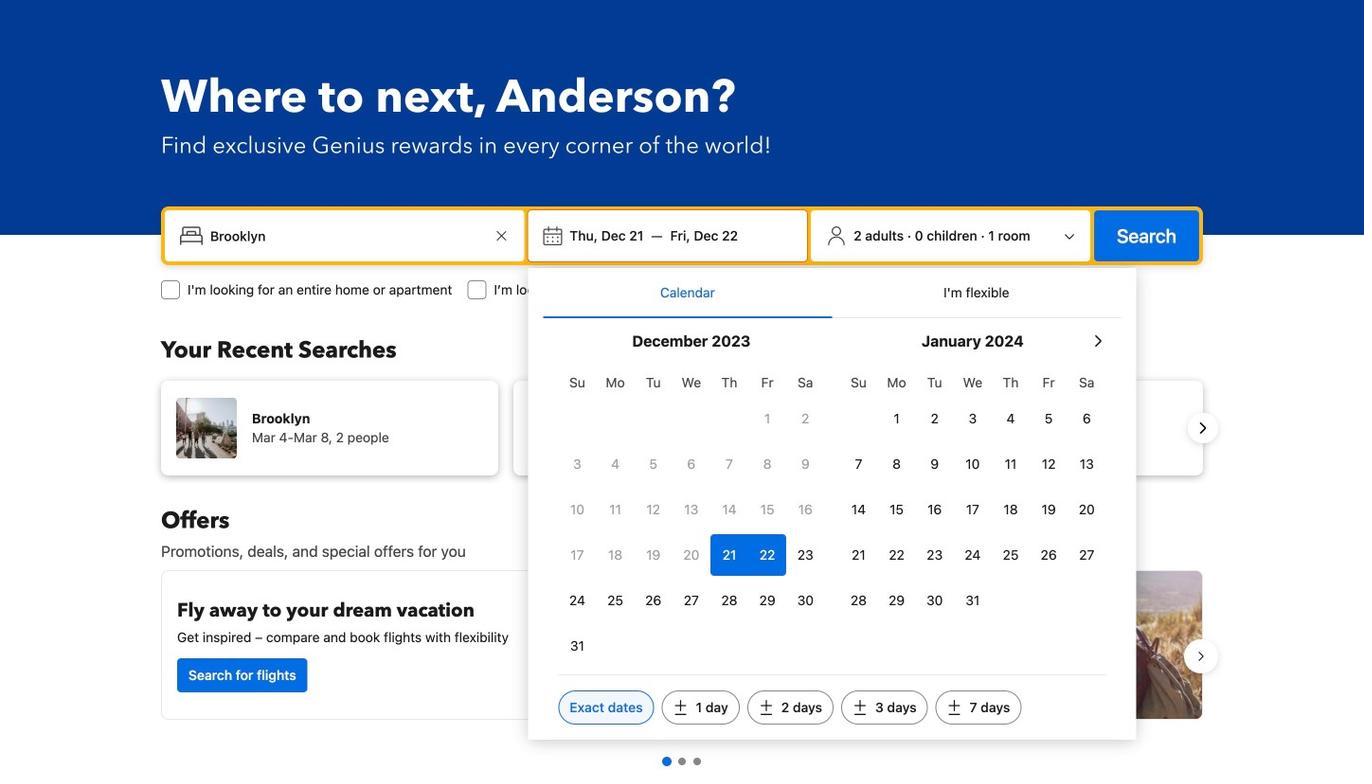 Task type: vqa. For each thing, say whether or not it's contained in the screenshot.
7 January 2024 checkbox
yes



Task type: locate. For each thing, give the bounding box(es) containing it.
grid
[[559, 364, 825, 667], [840, 364, 1106, 622]]

2 cell from the left
[[749, 531, 787, 576]]

0 horizontal spatial grid
[[559, 364, 825, 667]]

30 December 2023 checkbox
[[787, 580, 825, 622]]

5 December 2023 checkbox
[[635, 444, 673, 485]]

25 January 2024 checkbox
[[992, 535, 1030, 576]]

12 January 2024 checkbox
[[1030, 444, 1068, 485]]

cell up 28 december 2023 option
[[711, 531, 749, 576]]

cell
[[711, 531, 749, 576], [749, 531, 787, 576]]

25 December 2023 checkbox
[[597, 580, 635, 622]]

cell up 29 december 2023 checkbox
[[749, 531, 787, 576]]

Where are you going? field
[[203, 219, 490, 253]]

31 January 2024 checkbox
[[954, 580, 992, 622]]

22 December 2023 checkbox
[[749, 535, 787, 576]]

7 January 2024 checkbox
[[840, 444, 878, 485]]

18 January 2024 checkbox
[[992, 489, 1030, 531]]

16 January 2024 checkbox
[[916, 489, 954, 531]]

31 December 2023 checkbox
[[559, 626, 597, 667]]

27 December 2023 checkbox
[[673, 580, 711, 622]]

26 January 2024 checkbox
[[1030, 535, 1068, 576]]

2 January 2024 checkbox
[[916, 398, 954, 440]]

5 January 2024 checkbox
[[1030, 398, 1068, 440]]

21 December 2023 checkbox
[[711, 535, 749, 576]]

23 January 2024 checkbox
[[916, 535, 954, 576]]

2 grid from the left
[[840, 364, 1106, 622]]

2 region from the top
[[146, 563, 1219, 751]]

7 December 2023 checkbox
[[711, 444, 749, 485]]

region
[[146, 373, 1219, 483], [146, 563, 1219, 751]]

1 January 2024 checkbox
[[878, 398, 916, 440]]

21 January 2024 checkbox
[[840, 535, 878, 576]]

18 December 2023 checkbox
[[597, 535, 635, 576]]

11 December 2023 checkbox
[[597, 489, 635, 531]]

3 December 2023 checkbox
[[559, 444, 597, 485]]

20 January 2024 checkbox
[[1068, 489, 1106, 531]]

4 January 2024 checkbox
[[992, 398, 1030, 440]]

tab list
[[543, 268, 1122, 319]]

2 December 2023 checkbox
[[787, 398, 825, 440]]

17 January 2024 checkbox
[[954, 489, 992, 531]]

1 horizontal spatial grid
[[840, 364, 1106, 622]]

0 vertical spatial region
[[146, 373, 1219, 483]]

progress bar
[[663, 757, 701, 767]]

4 December 2023 checkbox
[[597, 444, 635, 485]]

20 December 2023 checkbox
[[673, 535, 711, 576]]

27 January 2024 checkbox
[[1068, 535, 1106, 576]]

28 December 2023 checkbox
[[711, 580, 749, 622]]

1 vertical spatial region
[[146, 563, 1219, 751]]



Task type: describe. For each thing, give the bounding box(es) containing it.
14 January 2024 checkbox
[[840, 489, 878, 531]]

24 December 2023 checkbox
[[559, 580, 597, 622]]

22 January 2024 checkbox
[[878, 535, 916, 576]]

13 January 2024 checkbox
[[1068, 444, 1106, 485]]

1 grid from the left
[[559, 364, 825, 667]]

16 December 2023 checkbox
[[787, 489, 825, 531]]

24 January 2024 checkbox
[[954, 535, 992, 576]]

19 December 2023 checkbox
[[635, 535, 673, 576]]

8 December 2023 checkbox
[[749, 444, 787, 485]]

23 December 2023 checkbox
[[787, 535, 825, 576]]

3 January 2024 checkbox
[[954, 398, 992, 440]]

12 December 2023 checkbox
[[635, 489, 673, 531]]

9 December 2023 checkbox
[[787, 444, 825, 485]]

15 December 2023 checkbox
[[749, 489, 787, 531]]

6 December 2023 checkbox
[[673, 444, 711, 485]]

1 region from the top
[[146, 373, 1219, 483]]

29 January 2024 checkbox
[[878, 580, 916, 622]]

13 December 2023 checkbox
[[673, 489, 711, 531]]

15 January 2024 checkbox
[[878, 489, 916, 531]]

6 January 2024 checkbox
[[1068, 398, 1106, 440]]

group of friends hiking in the mountains on a sunny day image
[[691, 572, 1203, 719]]

11 January 2024 checkbox
[[992, 444, 1030, 485]]

10 December 2023 checkbox
[[559, 489, 597, 531]]

17 December 2023 checkbox
[[559, 535, 597, 576]]

26 December 2023 checkbox
[[635, 580, 673, 622]]

30 January 2024 checkbox
[[916, 580, 954, 622]]

1 December 2023 checkbox
[[749, 398, 787, 440]]

1 cell from the left
[[711, 531, 749, 576]]

10 January 2024 checkbox
[[954, 444, 992, 485]]

next image
[[1192, 417, 1215, 440]]

14 December 2023 checkbox
[[711, 489, 749, 531]]

29 December 2023 checkbox
[[749, 580, 787, 622]]

9 January 2024 checkbox
[[916, 444, 954, 485]]

fly away to your dream vacation image
[[541, 587, 659, 704]]

19 January 2024 checkbox
[[1030, 489, 1068, 531]]

8 January 2024 checkbox
[[878, 444, 916, 485]]

28 January 2024 checkbox
[[840, 580, 878, 622]]



